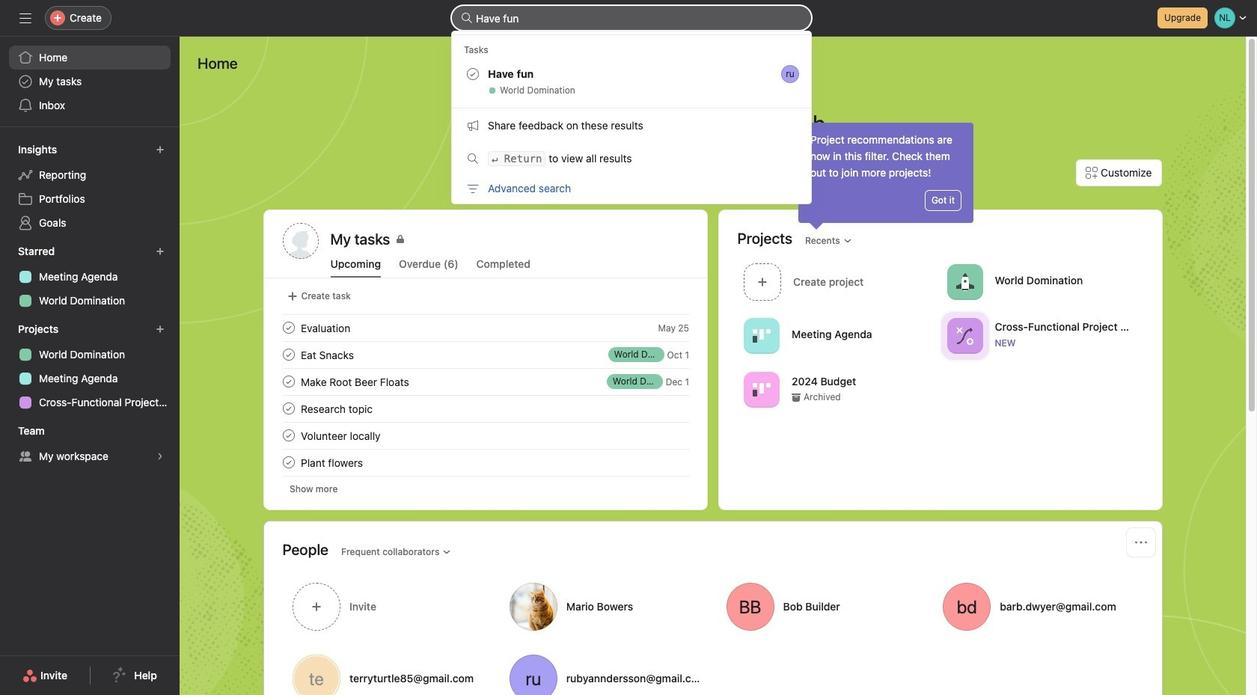 Task type: locate. For each thing, give the bounding box(es) containing it.
mark complete image
[[280, 346, 298, 364], [280, 373, 298, 391], [280, 400, 298, 418]]

mark complete image
[[280, 319, 298, 337], [280, 427, 298, 445], [280, 454, 298, 472]]

Mark complete checkbox
[[280, 319, 298, 337], [280, 346, 298, 364], [280, 373, 298, 391], [280, 454, 298, 472]]

new project or portfolio image
[[156, 325, 165, 334]]

line_and_symbols image
[[956, 327, 974, 345]]

tooltip
[[799, 123, 974, 228]]

2 board image from the top
[[753, 381, 771, 399]]

0 vertical spatial board image
[[753, 327, 771, 345]]

2 mark complete checkbox from the top
[[280, 346, 298, 364]]

add items to starred image
[[156, 247, 165, 256]]

2 vertical spatial mark complete image
[[280, 454, 298, 472]]

hide sidebar image
[[19, 12, 31, 24]]

board image
[[753, 327, 771, 345], [753, 381, 771, 399]]

2 mark complete image from the top
[[280, 427, 298, 445]]

2 vertical spatial mark complete image
[[280, 400, 298, 418]]

0 vertical spatial mark complete image
[[280, 319, 298, 337]]

Mark complete checkbox
[[280, 400, 298, 418], [280, 427, 298, 445]]

Search tasks, projects, and more text field
[[452, 6, 811, 30]]

1 vertical spatial mark complete image
[[280, 373, 298, 391]]

0 vertical spatial mark complete checkbox
[[280, 400, 298, 418]]

0 vertical spatial mark complete image
[[280, 346, 298, 364]]

1 vertical spatial mark complete image
[[280, 427, 298, 445]]

list item
[[265, 314, 707, 341], [265, 341, 707, 368], [265, 368, 707, 395], [265, 395, 707, 422], [265, 449, 707, 476]]

4 list item from the top
[[265, 395, 707, 422]]

1 mark complete checkbox from the top
[[280, 319, 298, 337]]

1 vertical spatial mark complete checkbox
[[280, 427, 298, 445]]

1 vertical spatial board image
[[753, 381, 771, 399]]

projects element
[[0, 316, 180, 418]]

None field
[[452, 6, 811, 30]]

3 mark complete image from the top
[[280, 454, 298, 472]]

teams element
[[0, 418, 180, 472]]



Task type: describe. For each thing, give the bounding box(es) containing it.
1 board image from the top
[[753, 327, 771, 345]]

1 list item from the top
[[265, 314, 707, 341]]

1 mark complete checkbox from the top
[[280, 400, 298, 418]]

rocket image
[[956, 273, 974, 291]]

add profile photo image
[[283, 223, 318, 259]]

starred element
[[0, 238, 180, 316]]

1 mark complete image from the top
[[280, 319, 298, 337]]

see details, my workspace image
[[156, 452, 165, 461]]

prominent image
[[461, 12, 473, 24]]

2 mark complete checkbox from the top
[[280, 427, 298, 445]]

2 list item from the top
[[265, 341, 707, 368]]

3 list item from the top
[[265, 368, 707, 395]]

2 mark complete image from the top
[[280, 373, 298, 391]]

4 mark complete checkbox from the top
[[280, 454, 298, 472]]

new insights image
[[156, 145, 165, 154]]

insights element
[[0, 136, 180, 238]]

5 list item from the top
[[265, 449, 707, 476]]

3 mark complete checkbox from the top
[[280, 373, 298, 391]]

1 mark complete image from the top
[[280, 346, 298, 364]]

3 mark complete image from the top
[[280, 400, 298, 418]]

actions image
[[1135, 537, 1147, 549]]

global element
[[0, 37, 180, 126]]



Task type: vqa. For each thing, say whether or not it's contained in the screenshot.
Starred element
yes



